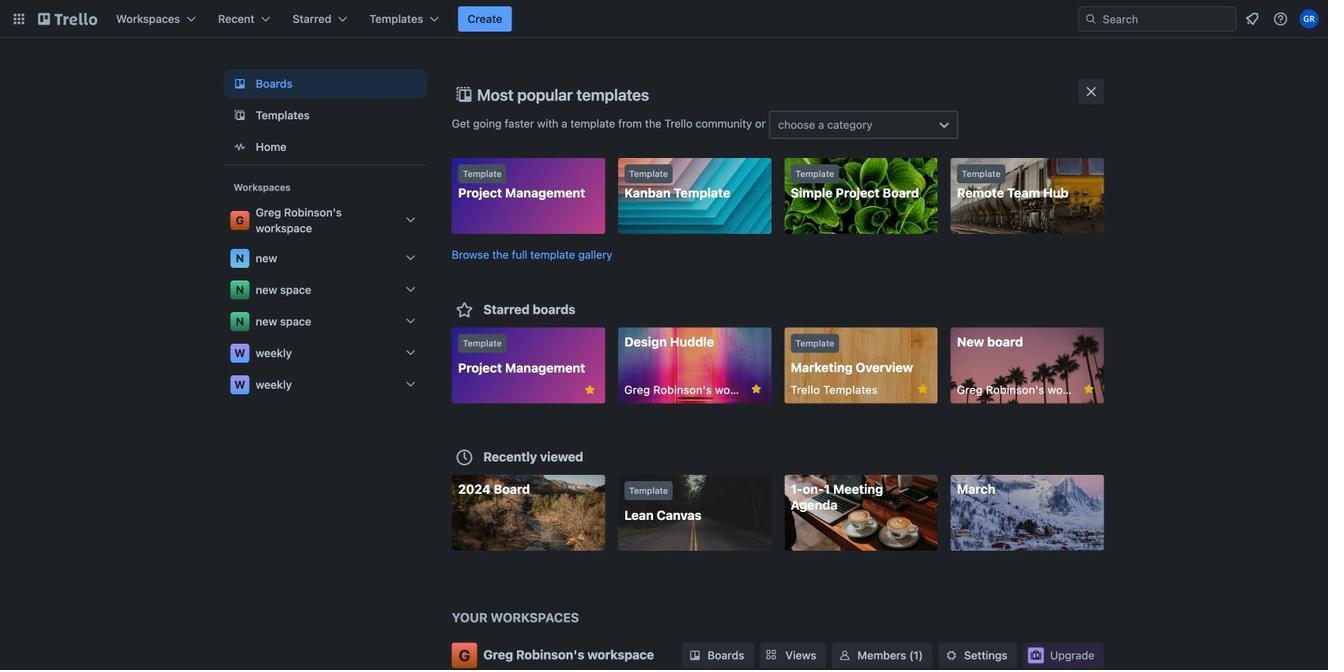 Task type: locate. For each thing, give the bounding box(es) containing it.
1 horizontal spatial sm image
[[837, 648, 853, 664]]

click to unstar this board. it will be removed from your starred list. image
[[583, 383, 597, 397]]

1 sm image from the left
[[687, 648, 703, 664]]

primary element
[[0, 0, 1329, 38]]

sm image
[[687, 648, 703, 664], [837, 648, 853, 664]]

board image
[[231, 74, 250, 93]]

back to home image
[[38, 6, 97, 32]]

0 horizontal spatial sm image
[[687, 648, 703, 664]]

template board image
[[231, 106, 250, 125]]

home image
[[231, 138, 250, 157]]

open information menu image
[[1273, 11, 1289, 27]]



Task type: describe. For each thing, give the bounding box(es) containing it.
search image
[[1085, 13, 1098, 25]]

sm image
[[944, 648, 960, 664]]

2 sm image from the left
[[837, 648, 853, 664]]

Search field
[[1098, 8, 1236, 30]]

click to unstar this board. it will be removed from your starred list. image
[[1082, 382, 1097, 397]]

greg robinson (gregrobinson96) image
[[1300, 9, 1319, 28]]

0 notifications image
[[1243, 9, 1262, 28]]



Task type: vqa. For each thing, say whether or not it's contained in the screenshot.
Back to home "Image"
yes



